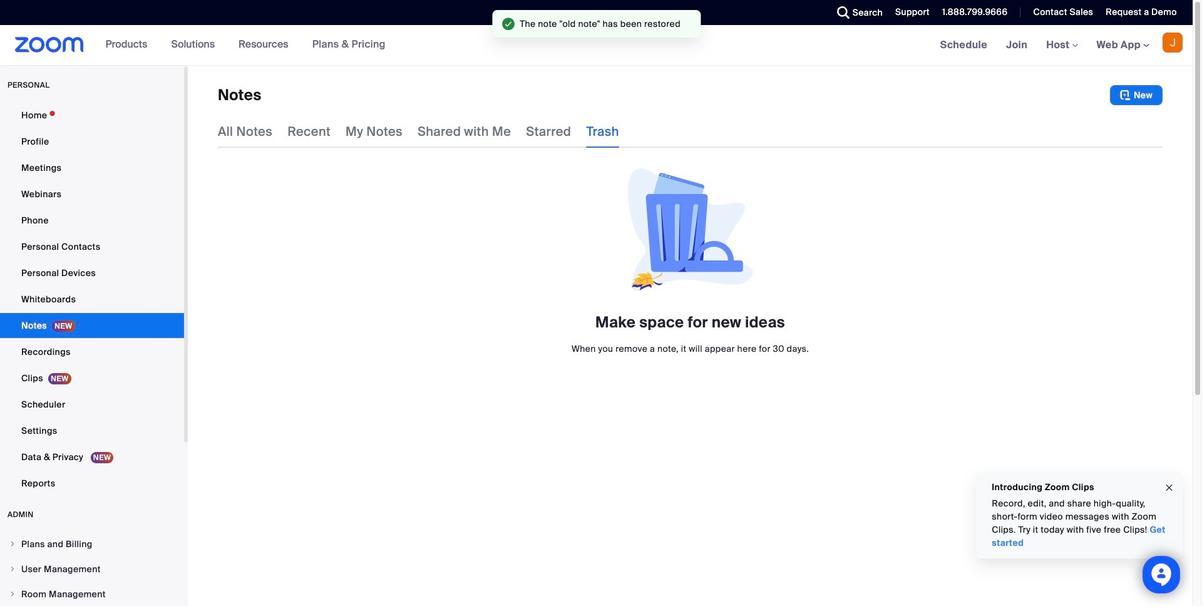 Task type: describe. For each thing, give the bounding box(es) containing it.
1 right image from the top
[[9, 566, 16, 573]]

zoom logo image
[[15, 37, 84, 53]]

close image
[[1165, 481, 1175, 495]]

profile picture image
[[1163, 33, 1183, 53]]

product information navigation
[[96, 25, 395, 65]]

right image
[[9, 541, 16, 548]]

meetings navigation
[[931, 25, 1193, 66]]

2 right image from the top
[[9, 591, 16, 598]]

1 menu item from the top
[[0, 532, 184, 556]]

personal menu menu
[[0, 103, 184, 497]]



Task type: vqa. For each thing, say whether or not it's contained in the screenshot.
support version for show "join from a room" feature on zoom meetings in the zoom client meeting list icon
no



Task type: locate. For each thing, give the bounding box(es) containing it.
0 vertical spatial menu item
[[0, 532, 184, 556]]

success image
[[502, 18, 515, 30]]

1 vertical spatial right image
[[9, 591, 16, 598]]

2 menu item from the top
[[0, 558, 184, 581]]

tabs of all notes page tab list
[[218, 115, 619, 148]]

menu item
[[0, 532, 184, 556], [0, 558, 184, 581], [0, 583, 184, 606]]

3 menu item from the top
[[0, 583, 184, 606]]

2 vertical spatial menu item
[[0, 583, 184, 606]]

admin menu menu
[[0, 532, 184, 606]]

banner
[[0, 25, 1193, 66]]

0 vertical spatial right image
[[9, 566, 16, 573]]

right image
[[9, 566, 16, 573], [9, 591, 16, 598]]

1 vertical spatial menu item
[[0, 558, 184, 581]]



